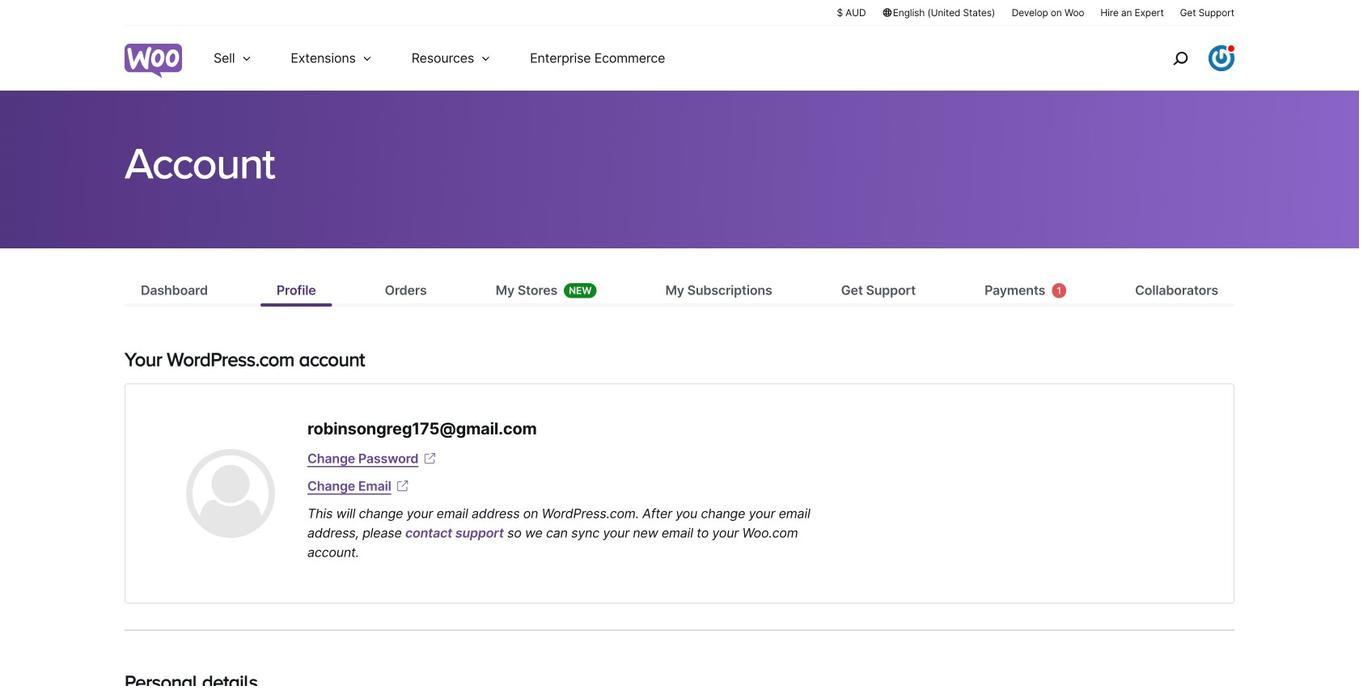 Task type: describe. For each thing, give the bounding box(es) containing it.
gravatar image image
[[186, 449, 275, 538]]

1 vertical spatial external link image
[[394, 478, 411, 494]]

open account menu image
[[1209, 45, 1235, 71]]

search image
[[1167, 45, 1193, 71]]



Task type: locate. For each thing, give the bounding box(es) containing it.
0 vertical spatial external link image
[[422, 451, 438, 467]]

1 horizontal spatial external link image
[[422, 451, 438, 467]]

0 horizontal spatial external link image
[[394, 478, 411, 494]]

service navigation menu element
[[1138, 32, 1235, 85]]

external link image
[[422, 451, 438, 467], [394, 478, 411, 494]]



